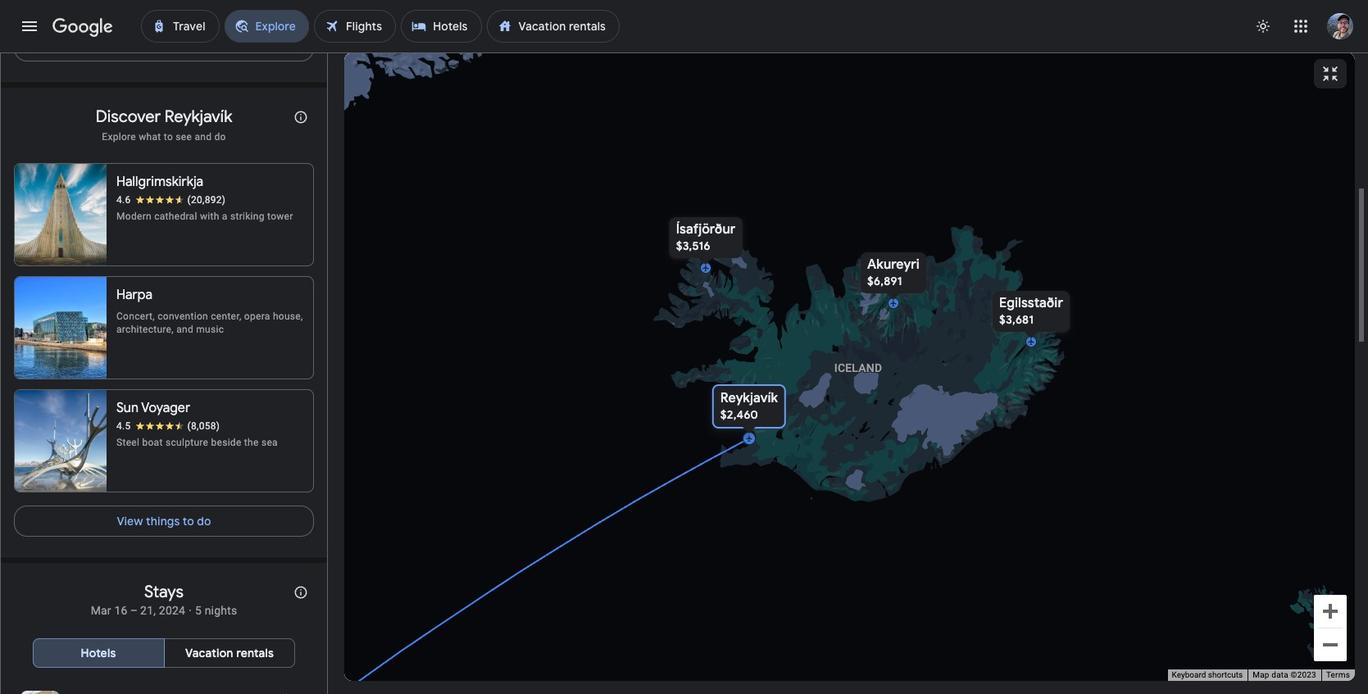 Task type: describe. For each thing, give the bounding box(es) containing it.
about these results image for explore what to see and do
[[281, 97, 321, 137]]

house,
[[273, 310, 303, 322]]

mar 16 – 21, 2024
[[91, 604, 185, 617]]

what
[[139, 131, 161, 142]]

map
[[1253, 671, 1270, 680]]

$3,516
[[676, 238, 710, 253]]

iceland
[[834, 361, 882, 374]]

0 horizontal spatial reykjavík
[[165, 106, 232, 127]]

change appearance image
[[1244, 7, 1283, 46]]

nights
[[205, 604, 237, 617]]

keyboard
[[1172, 671, 1207, 680]]

4.5 out of 5 stars from 8,058 reviews image
[[116, 420, 220, 433]]

(united
[[113, 668, 153, 682]]

states)
[[156, 668, 194, 682]]

(20,892)
[[187, 194, 226, 205]]

music
[[196, 324, 224, 335]]

0 vertical spatial and
[[195, 131, 212, 142]]

view smaller map image
[[1321, 64, 1341, 84]]

map region
[[344, 52, 1356, 681]]

view for view flights
[[132, 38, 159, 53]]

accommodation type option group
[[33, 634, 295, 673]]

keyboard shortcuts button
[[1172, 670, 1243, 682]]

sculpture
[[166, 437, 208, 448]]

opera
[[244, 310, 270, 322]]

5
[[195, 604, 202, 617]]

harpa concert, convention center, opera house, architecture, and music
[[116, 287, 303, 335]]

sea
[[262, 437, 278, 448]]

1 vertical spatial reykjavík
[[720, 390, 778, 406]]

akureyri
[[867, 256, 920, 273]]

terms
[[1327, 671, 1351, 680]]

terms link
[[1327, 671, 1351, 680]]

©2023
[[1291, 671, 1317, 680]]

see
[[176, 131, 192, 142]]

a
[[222, 210, 228, 222]]

english (united states) button
[[41, 662, 207, 688]]

to for do
[[183, 514, 194, 529]]

english (united states)
[[72, 668, 194, 682]]

3681 US dollars text field
[[999, 312, 1034, 327]]

ísafjörður
[[676, 221, 735, 237]]

the
[[244, 437, 259, 448]]

and inside harpa concert, convention center, opera house, architecture, and music
[[176, 324, 194, 335]]

usd button
[[220, 662, 287, 688]]

explore what to see and do
[[102, 131, 226, 142]]

stays
[[144, 582, 184, 602]]

akureyri $6,891
[[867, 256, 920, 288]]

mar
[[91, 604, 111, 617]]

view things to do
[[117, 514, 211, 529]]

architecture,
[[116, 324, 174, 335]]

view flights
[[132, 38, 196, 53]]



Task type: vqa. For each thing, say whether or not it's contained in the screenshot.
see
yes



Task type: locate. For each thing, give the bounding box(es) containing it.
1 vertical spatial about these results image
[[281, 573, 321, 612]]

1 horizontal spatial and
[[195, 131, 212, 142]]

with
[[200, 210, 219, 222]]

concert,
[[116, 310, 155, 322]]

shortcuts
[[1209, 671, 1243, 680]]

sun
[[116, 400, 139, 416]]

1 horizontal spatial reykjavík
[[720, 390, 778, 406]]

(8,058)
[[187, 420, 220, 432]]

2 about these results image from the top
[[281, 573, 321, 612]]

english
[[72, 668, 111, 682]]

to right "things"
[[183, 514, 194, 529]]

explore
[[102, 131, 136, 142]]

about these results image
[[281, 97, 321, 137], [281, 573, 321, 612]]

convention
[[158, 310, 208, 322]]

about these results image for mar 16 – 21, 2024
[[281, 573, 321, 612]]

view left flights
[[132, 38, 159, 53]]

2024
[[159, 604, 185, 617]]

usd
[[251, 668, 274, 682]]

center,
[[211, 310, 242, 322]]

0 horizontal spatial to
[[164, 131, 173, 142]]

hallgrimskirkja
[[116, 173, 204, 190]]

striking
[[230, 210, 265, 222]]

1 vertical spatial and
[[176, 324, 194, 335]]

do right "things"
[[197, 514, 211, 529]]

flights
[[161, 38, 196, 53]]

0 horizontal spatial and
[[176, 324, 194, 335]]

sun voyager
[[116, 400, 190, 416]]

1 horizontal spatial to
[[183, 514, 194, 529]]

1 vertical spatial to
[[183, 514, 194, 529]]

harpa
[[116, 287, 153, 303]]

1 vertical spatial do
[[197, 514, 211, 529]]

4.6
[[116, 194, 131, 205]]

$3,681
[[999, 312, 1034, 327]]

0 vertical spatial about these results image
[[281, 97, 321, 137]]

egilsstaðir $3,681
[[999, 295, 1063, 327]]

reykjavík
[[165, 106, 232, 127], [720, 390, 778, 406]]

0 vertical spatial reykjavík
[[165, 106, 232, 127]]

voyager
[[141, 400, 190, 416]]

16 – 21,
[[114, 604, 156, 617]]

4.5
[[116, 420, 131, 432]]

and down convention
[[176, 324, 194, 335]]

0 vertical spatial view
[[132, 38, 159, 53]]

map data ©2023
[[1253, 671, 1317, 680]]

4.6 out of 5 stars from 20,892 reviews image
[[116, 193, 226, 206]]

1 about these results image from the top
[[281, 97, 321, 137]]

6891 US dollars text field
[[867, 273, 902, 288]]

to for see
[[164, 131, 173, 142]]

do
[[214, 131, 226, 142], [197, 514, 211, 529]]

view left "things"
[[117, 514, 143, 529]]

modern
[[116, 210, 152, 222]]

cathedral
[[154, 210, 197, 222]]

data
[[1272, 671, 1289, 680]]

reykjavík up the 2460 us dollars text box
[[720, 390, 778, 406]]

0 horizontal spatial do
[[197, 514, 211, 529]]

reykjavík up see
[[165, 106, 232, 127]]

0 vertical spatial to
[[164, 131, 173, 142]]

egilsstaðir
[[999, 295, 1063, 311]]

steel
[[116, 437, 140, 448]]

view
[[132, 38, 159, 53], [117, 514, 143, 529]]

discover reykjavík
[[96, 106, 232, 127]]

do right see
[[214, 131, 226, 142]]

boat
[[142, 437, 163, 448]]

5 nights
[[195, 604, 237, 617]]

2460 US dollars text field
[[720, 407, 758, 422]]

0 vertical spatial do
[[214, 131, 226, 142]]

to left see
[[164, 131, 173, 142]]

reykjavík $2,460
[[720, 390, 778, 422]]

to
[[164, 131, 173, 142], [183, 514, 194, 529]]

steel boat sculpture beside the sea
[[116, 437, 278, 448]]

$6,891
[[867, 273, 902, 288]]

$2,460
[[720, 407, 758, 422]]

tower
[[267, 210, 293, 222]]

keyboard shortcuts
[[1172, 671, 1243, 680]]

loading results progress bar
[[0, 52, 1369, 56]]

1 vertical spatial view
[[117, 514, 143, 529]]

1 horizontal spatial do
[[214, 131, 226, 142]]

3516 US dollars text field
[[676, 238, 710, 253]]

and right see
[[195, 131, 212, 142]]

ísafjörður $3,516
[[676, 221, 735, 253]]

modern cathedral with a striking tower
[[116, 210, 293, 222]]

main menu image
[[20, 16, 39, 36]]

discover
[[96, 106, 161, 127]]

and
[[195, 131, 212, 142], [176, 324, 194, 335]]

things
[[146, 514, 180, 529]]

view for view things to do
[[117, 514, 143, 529]]

beside
[[211, 437, 242, 448]]



